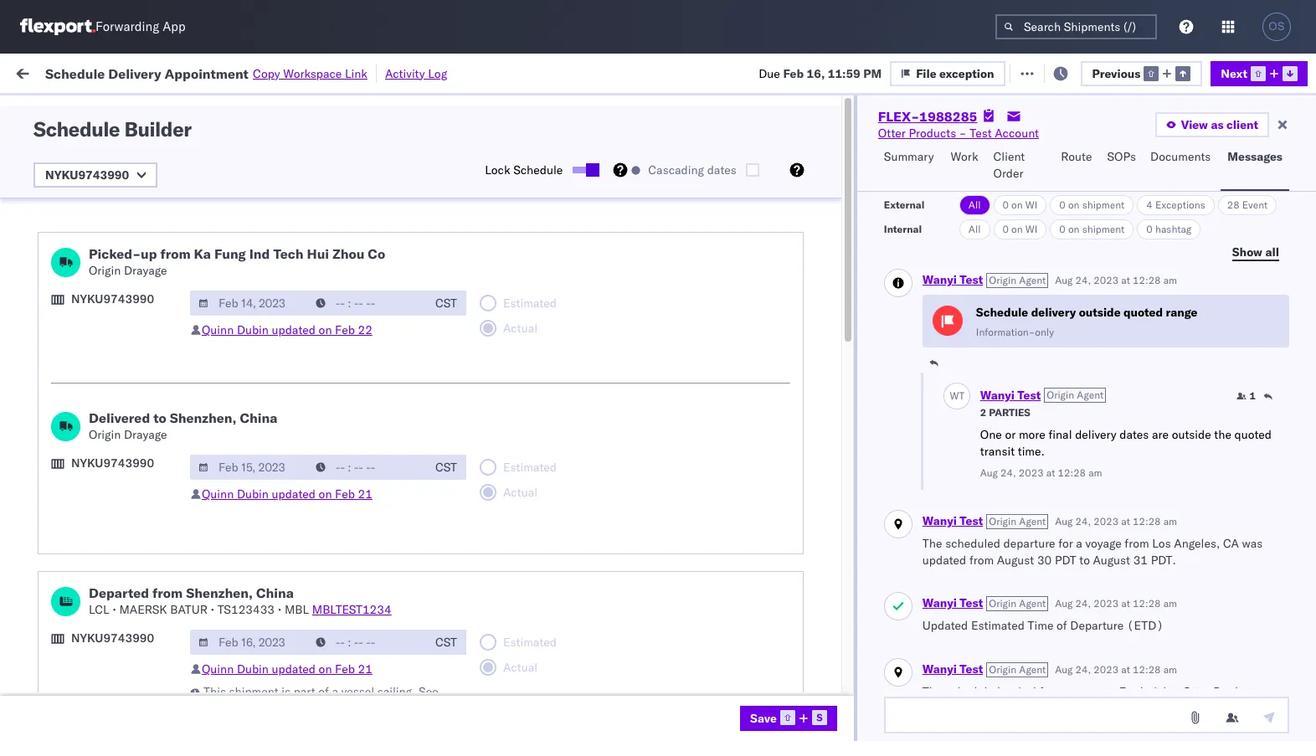 Task type: describe. For each thing, give the bounding box(es) containing it.
12:28 for time
[[1133, 597, 1161, 610]]

pst, for 3rd schedule pickup from los angeles, ca link from the top
[[327, 409, 352, 424]]

exceptions
[[1156, 198, 1206, 211]]

2 ocean from the top
[[513, 188, 547, 203]]

workitem
[[18, 137, 62, 149]]

1 vertical spatial 21,
[[371, 372, 389, 387]]

12:00 pm pst, feb 20, 2023
[[270, 299, 429, 314]]

all button for external
[[960, 195, 990, 215]]

am inside one or more final delivery dates are outside the quoted transit time. aug 24, 2023 at 12:28 am
[[1089, 467, 1103, 479]]

2 flex-1977428 from the top
[[1033, 372, 1120, 387]]

agent for time
[[1019, 597, 1046, 610]]

upload for upload customs clearance documents
[[39, 289, 77, 304]]

picked-up from ka fung ind tech hui zhou co origin drayage
[[89, 245, 385, 278]]

origin up departure
[[989, 515, 1017, 528]]

8 resize handle column header from the left
[[1112, 130, 1132, 741]]

schedule for first schedule pickup from los angeles, ca link from the top of the page
[[39, 179, 88, 194]]

only
[[1035, 326, 1054, 338]]

1 vertical spatial otter products - test account
[[730, 188, 891, 203]]

2 dubin from the top
[[237, 487, 269, 502]]

batch
[[1222, 65, 1255, 80]]

nyku9743990 inside button
[[45, 167, 129, 183]]

2 demo from the top
[[777, 630, 808, 645]]

24, up mdt
[[1076, 663, 1091, 676]]

flex
[[1007, 137, 1025, 149]]

flex-2001714 for schedule delivery appointment
[[1033, 262, 1120, 277]]

delivery for schedule delivery appointment link associated with 7:30 pm pst, feb 21, 2023
[[91, 371, 134, 386]]

2 vertical spatial shipment
[[229, 684, 279, 699]]

ocean lcl for schedule pickup from los angeles, ca
[[513, 335, 570, 350]]

4 flexport from the top
[[730, 704, 774, 719]]

updated estimated time of departure (etd)
[[923, 618, 1164, 633]]

action
[[1258, 65, 1295, 80]]

drayage inside picked-up from ka fung ind tech hui zhou co origin drayage
[[124, 263, 167, 278]]

2 schedule pickup from los angeles, ca link from the top
[[39, 325, 238, 359]]

confirm delivery link
[[39, 518, 127, 535]]

4 ocean from the top
[[513, 372, 547, 387]]

10 resize handle column header from the left
[[1274, 130, 1294, 741]]

2 1977428 from the top
[[1070, 372, 1120, 387]]

schedule for schedule delivery appointment link for 12:30 pm pst, feb 17, 2023
[[39, 261, 88, 276]]

ca for first schedule pickup from los angeles, ca link from the top of the page
[[39, 196, 54, 211]]

2 bicu1234565, from the top
[[1141, 667, 1223, 682]]

digital for schedule delivery appointment
[[1030, 262, 1064, 277]]

mawb1234 for schedule pickup from los angeles international airport
[[1250, 225, 1315, 240]]

angeles, inside the scheduled departure for a voyage from los angeles, ca was updated from august 30 pdt to august 31 pdt.
[[1174, 536, 1220, 551]]

updated
[[923, 618, 968, 633]]

all for internal
[[969, 223, 981, 235]]

1 entity from the left
[[797, 151, 828, 166]]

wanyi test origin agent up information- at top
[[923, 272, 1046, 287]]

delivery up ready
[[108, 65, 161, 82]]

1919147
[[1070, 593, 1120, 608]]

appointment up status : ready for work, blocked, in progress
[[165, 65, 249, 82]]

0174829274
[[1250, 299, 1317, 314]]

snoozed
[[350, 103, 389, 116]]

this
[[204, 684, 226, 699]]

21 for departed from shenzhen, china
[[358, 662, 373, 677]]

2 11:59 pm pst, mar 2, 2023 from the top
[[270, 667, 423, 682]]

final
[[1049, 427, 1072, 442]]

workspace
[[283, 66, 342, 81]]

work
[[48, 61, 91, 84]]

pst, for schedule pickup from los angeles international airport link
[[327, 225, 352, 240]]

1 2, from the top
[[380, 630, 391, 645]]

shenzhen, for from
[[186, 585, 253, 601]]

ind
[[249, 245, 270, 262]]

schedule pickup from los angeles, ca for first schedule pickup from los angeles, ca link from the top of the page
[[39, 179, 226, 211]]

1 1911408 from the top
[[1070, 114, 1120, 129]]

schedule delivery appointment link for 7:30 pm pst, feb 21, 2023
[[39, 371, 206, 387]]

hong
[[621, 151, 650, 166]]

2 2, from the top
[[380, 667, 391, 682]]

outside inside one or more final delivery dates are outside the quoted transit time. aug 24, 2023 at 12:28 am
[[1172, 427, 1212, 442]]

schedule pickup from los angeles, ca button for 11:59 pm pst, feb 21, 2023
[[39, 399, 238, 434]]

show all
[[1233, 244, 1280, 259]]

co
[[368, 245, 385, 262]]

- inside the scheduled arrival for a voyage to frederick - otter products was updated from august 31 mdt to september 01 mdt. container number: nyku9743990
[[1173, 684, 1180, 699]]

hashtag
[[1156, 223, 1192, 235]]

2 cst from the top
[[436, 460, 457, 475]]

origin inside picked-up from ka fung ind tech hui zhou co origin drayage
[[89, 263, 121, 278]]

voyage for august
[[1086, 536, 1122, 551]]

1 ocean from the top
[[513, 151, 547, 166]]

schedule for schedule pickup from los angeles international airport link
[[39, 216, 88, 231]]

fcl for flex-1911408
[[550, 446, 571, 461]]

to right mdt
[[1083, 701, 1094, 716]]

at up schedule delivery outside quoted range information-only
[[1122, 273, 1131, 286]]

origin up arrival
[[989, 663, 1017, 676]]

work,
[[177, 103, 204, 116]]

updated inside the scheduled departure for a voyage from los angeles, ca was updated from august 30 pdt to august 31 pdt.
[[923, 552, 967, 568]]

mdt.
[[1175, 701, 1203, 716]]

agent for arrival
[[1019, 663, 1046, 676]]

schedule delivery appointment link for 12:30 pm pst, feb 17, 2023
[[39, 260, 206, 277]]

forwarding app link
[[20, 18, 186, 35]]

schedule for schedule delivery appointment link associated with 7:30 pm pst, feb 21, 2023
[[39, 371, 88, 386]]

appointment for schedule delivery appointment link associated with 7:30 pm pst, feb 21, 2023
[[137, 371, 206, 386]]

updated inside the scheduled arrival for a voyage to frederick - otter products was updated from august 31 mdt to september 01 mdt. container number: nyku9743990
[[923, 701, 967, 716]]

1 flexport from the top
[[730, 593, 774, 608]]

22
[[358, 322, 373, 338]]

pickup for schedule pickup from los angeles international airport link
[[91, 216, 127, 231]]

1 horizontal spatial 16,
[[807, 66, 825, 81]]

air for 9:00 am pst, feb 25, 2023
[[513, 556, 528, 572]]

status : ready for work, blocked, in progress
[[92, 103, 304, 116]]

drayage inside the delivered to shenzhen, china origin drayage
[[124, 427, 167, 442]]

august up 1919147
[[1093, 552, 1131, 568]]

0 horizontal spatial exception
[[940, 66, 995, 81]]

flex id
[[1007, 137, 1038, 149]]

flex-2150210 for 12:00 pm pst, feb 20, 2023
[[1033, 299, 1120, 314]]

flex-1891264
[[1033, 409, 1120, 424]]

21 for delivered to shenzhen, china
[[358, 487, 373, 502]]

otter down the hong kong sar china
[[730, 188, 758, 203]]

china for from
[[256, 585, 294, 601]]

voyage for to
[[1067, 684, 1103, 699]]

0 on shipment for 4
[[1060, 198, 1125, 211]]

2 parties button
[[981, 405, 1031, 420]]

2 ping - test entity from the left
[[839, 151, 937, 166]]

7:30 pm pst, feb 21, 2023 for schedule pickup from los angeles, ca
[[270, 335, 421, 350]]

my work
[[17, 61, 91, 84]]

4 resize handle column header from the left
[[593, 130, 613, 741]]

am for the scheduled arrival for a voyage to frederick - otter products was updated from august 31 mdt to september 01 mdt. container number: nyku9743990
[[1164, 663, 1178, 676]]

aug up schedule delivery outside quoted range information-only
[[1055, 273, 1073, 286]]

1 ping from the left
[[730, 151, 758, 166]]

aug 24, 2023 at 12:28 am for departure
[[1055, 515, 1178, 528]]

copy
[[253, 66, 280, 81]]

3 ocean fcl from the top
[[513, 630, 571, 645]]

7:30 for schedule pickup from los angeles, ca
[[270, 335, 295, 350]]

1 ocean lcl from the top
[[513, 188, 570, 203]]

messages button
[[1221, 142, 1290, 191]]

upload proof of delivery link
[[39, 555, 168, 572]]

ocean lcl for schedule delivery appointment
[[513, 372, 570, 387]]

1 schedule pickup from los angeles, ca button from the top
[[39, 178, 238, 213]]

24, down 23,
[[372, 483, 390, 498]]

3 demo from the top
[[777, 667, 808, 682]]

documents button
[[1144, 142, 1221, 191]]

quinn dubin updated on feb 21 button for delivered to shenzhen, china
[[202, 487, 373, 502]]

2001714 for schedule pickup from los angeles international airport
[[1070, 225, 1120, 240]]

9:00
[[270, 556, 295, 572]]

1 mar from the top
[[355, 630, 377, 645]]

1 11:59 pm pst, mar 2, 2023 from the top
[[270, 630, 423, 645]]

my
[[17, 61, 43, 84]]

activity log button
[[385, 64, 447, 83]]

appointment for schedule delivery appointment link for 12:30 pm pst, feb 17, 2023
[[137, 261, 206, 276]]

quinn for from
[[202, 662, 234, 677]]

client
[[994, 149, 1025, 164]]

3 resize handle column header from the left
[[484, 130, 504, 741]]

2001714 for schedule delivery appointment
[[1070, 262, 1120, 277]]

1 • from the left
[[112, 602, 116, 617]]

proof
[[80, 556, 108, 571]]

los inside schedule pickup from los angeles international airport
[[158, 216, 177, 231]]

mbl/mawb
[[1250, 137, 1308, 149]]

origin up information- at top
[[989, 273, 1017, 286]]

1 vertical spatial flex-1988285
[[1033, 188, 1120, 203]]

in
[[251, 103, 260, 116]]

0 vertical spatial flex-1988285
[[878, 108, 978, 125]]

see
[[419, 684, 439, 699]]

1 resize handle column header from the left
[[240, 130, 260, 741]]

wanyi test origin agent for arrival
[[923, 661, 1046, 677]]

2 flexport demo consignee from the top
[[730, 630, 867, 645]]

schedule pickup from los angeles, ca button for 7:30 pm pst, feb 21, 2023
[[39, 325, 238, 361]]

schedule for third schedule delivery appointment link from the bottom
[[39, 113, 88, 129]]

upload for upload proof of delivery
[[39, 556, 77, 571]]

confirm inside "button"
[[39, 519, 81, 534]]

at up frederick at right
[[1122, 663, 1131, 676]]

status
[[92, 103, 121, 116]]

1 vertical spatial of
[[1057, 618, 1067, 633]]

1 vertical spatial 16,
[[378, 188, 397, 203]]

delivered
[[89, 410, 150, 426]]

shenzhen, for to
[[170, 410, 237, 426]]

11:59 for flex-1911408
[[270, 446, 302, 461]]

route button
[[1055, 142, 1101, 191]]

digital for schedule pickup from los angeles international airport
[[1030, 225, 1064, 240]]

Search Work text field
[[753, 60, 935, 85]]

2 mar from the top
[[355, 667, 377, 682]]

1 flexport demo consignee from the top
[[730, 593, 867, 608]]

container inside "button"
[[1141, 130, 1185, 142]]

dates
[[1120, 427, 1149, 442]]

5 schedule pickup from los angeles, ca button from the top
[[39, 657, 238, 692]]

1 flex-1911466 from the top
[[1033, 630, 1120, 645]]

messages
[[1228, 149, 1283, 164]]

0 horizontal spatial products
[[761, 188, 808, 203]]

all
[[1266, 244, 1280, 259]]

mdt
[[1055, 701, 1080, 716]]

container numbers
[[1141, 130, 1185, 156]]

transit
[[981, 444, 1015, 459]]

9 resize handle column header from the left
[[1221, 130, 1241, 741]]

ocean lcl for confirm pickup from los angeles, ca
[[513, 483, 570, 498]]

1 horizontal spatial file exception
[[1030, 65, 1108, 80]]

mbltest1234
[[312, 602, 392, 617]]

origin up estimated
[[989, 597, 1017, 610]]

1 bicu1234565, demu1232567 from the top
[[1141, 630, 1311, 645]]

quoted inside one or more final delivery dates are outside the quoted transit time. aug 24, 2023 at 12:28 am
[[1235, 427, 1272, 442]]

at left link
[[334, 65, 344, 80]]

1 horizontal spatial exception
[[1053, 65, 1108, 80]]

departure
[[1004, 536, 1056, 551]]

0 horizontal spatial a
[[332, 684, 338, 699]]

11:59 right due
[[828, 66, 861, 81]]

from inside departed from shenzhen, china lcl • maersk batur • ts123433 • mbl mbltest1234
[[152, 585, 183, 601]]

schedule delivery appointment for 12:30
[[39, 261, 206, 276]]

12:28 down 0 hashtag
[[1133, 273, 1161, 286]]

2 flex-1911408 from the top
[[1033, 446, 1120, 461]]

app
[[163, 19, 186, 35]]

numbers
[[1141, 143, 1182, 156]]

of inside 'link'
[[111, 556, 122, 571]]

0 vertical spatial otter products - test account
[[878, 126, 1039, 141]]

lcl for schedule pickup from los angeles, ca
[[550, 335, 570, 350]]

delivery inside schedule delivery outside quoted range information-only
[[1031, 304, 1076, 319]]

schedule pickup from los angeles, ca button for 11:59 pm pst, mar 2, 2023
[[39, 620, 238, 655]]

this shipment is part of a vessel sailing. see
[[204, 684, 439, 699]]

view
[[1181, 117, 1208, 132]]

view as client button
[[1156, 112, 1270, 137]]

id
[[1028, 137, 1038, 149]]

1 1911466 from the top
[[1070, 630, 1120, 645]]

3 bicu1234565, demu1232567 from the top
[[1141, 703, 1311, 719]]

outside inside schedule delivery outside quoted range information-only
[[1079, 304, 1121, 319]]

6 resize handle column header from the left
[[811, 130, 831, 741]]

next
[[1221, 66, 1248, 81]]

origin up flex-1891264
[[1047, 389, 1075, 401]]

7 ocean from the top
[[513, 630, 547, 645]]

the scheduled arrival for a voyage to frederick - otter products was updated from august 31 mdt to september 01 mdt. container number: nyku9743990
[[923, 684, 1285, 732]]

blocked,
[[206, 103, 248, 116]]

ca for third schedule pickup from los angeles, ca link from the bottom
[[39, 601, 54, 616]]

at up the scheduled departure for a voyage from los angeles, ca was updated from august 30 pdt to august 31 pdt.
[[1122, 515, 1131, 528]]

schedule delivery appointment copy workspace link
[[45, 65, 368, 82]]

confirm pickup from los angeles, ca for 11:59
[[39, 437, 219, 469]]

1 schedule pickup from los angeles, ca link from the top
[[39, 178, 238, 211]]

at inside one or more final delivery dates are outside the quoted transit time. aug 24, 2023 at 12:28 am
[[1047, 467, 1056, 479]]

30
[[1038, 552, 1052, 568]]

lcl for confirm pickup from los angeles, ca
[[550, 483, 570, 498]]

2 • from the left
[[211, 602, 215, 617]]

3 fcl from the top
[[550, 630, 571, 645]]

schedule pickup from los angeles international airport link
[[39, 215, 238, 248]]

integration for schedule pickup from los angeles international airport
[[839, 225, 897, 240]]

ka
[[194, 245, 211, 262]]

2 1911466 from the top
[[1070, 667, 1120, 682]]

4 flexport demo consignee from the top
[[730, 704, 867, 719]]

24, inside one or more final delivery dates are outside the quoted transit time. aug 24, 2023 at 12:28 am
[[1001, 467, 1016, 479]]

time.
[[1018, 444, 1045, 459]]

Search Shipments (/) text field
[[996, 14, 1157, 39]]

one or more final delivery dates are outside the quoted transit time. aug 24, 2023 at 12:28 am
[[981, 427, 1272, 479]]

otter up summary
[[878, 126, 906, 141]]

show
[[1233, 244, 1263, 259]]

ca for 2nd schedule pickup from los angeles, ca link from the top
[[39, 343, 54, 358]]

schedule pickup from los angeles, ca for 2nd schedule pickup from los angeles, ca link from the bottom of the page
[[39, 621, 226, 653]]

1 button
[[1237, 390, 1256, 403]]

workitem button
[[10, 133, 243, 150]]

order
[[994, 166, 1024, 181]]

7 resize handle column header from the left
[[978, 130, 998, 741]]

ready
[[129, 103, 158, 116]]

1 ping - test entity from the left
[[730, 151, 828, 166]]

21, for flex-1891264
[[378, 409, 397, 424]]

7:30 for schedule delivery appointment
[[270, 372, 295, 387]]

2 entity from the left
[[906, 151, 937, 166]]

wi for internal
[[1026, 223, 1038, 235]]

2023 inside one or more final delivery dates are outside the quoted transit time. aug 24, 2023 at 12:28 am
[[1019, 467, 1044, 479]]

documents inside upload customs clearance documents
[[39, 306, 99, 321]]

wanyi test origin agent up parties
[[981, 388, 1104, 403]]

products,
[[870, 188, 921, 203]]

-- : -- -- text field for delivered to shenzhen, china
[[307, 455, 426, 480]]

1 horizontal spatial 1988285
[[1070, 188, 1120, 203]]

demo123
[[1250, 114, 1306, 129]]

0 horizontal spatial file
[[916, 66, 937, 81]]

delivery inside upload proof of delivery 'link'
[[125, 556, 168, 571]]

1 flex-1977428 from the top
[[1033, 335, 1120, 350]]

delivery for "confirm delivery" link
[[84, 519, 127, 534]]

forwarding app
[[95, 19, 186, 35]]

the for the scheduled departure for a voyage from los angeles, ca was updated from august 30 pdt to august 31 pdt.
[[923, 536, 943, 551]]

pickup for 6th schedule pickup from los angeles, ca link
[[91, 658, 127, 673]]

import work button
[[136, 54, 219, 91]]

mbltest123
[[1250, 188, 1317, 203]]

wanyi test button up information- at top
[[923, 272, 983, 287]]

12:28 inside one or more final delivery dates are outside the quoted transit time. aug 24, 2023 at 12:28 am
[[1058, 467, 1086, 479]]

5 resize handle column header from the left
[[702, 130, 722, 741]]

products inside otter products - test account link
[[909, 126, 957, 141]]

schedule builder
[[33, 116, 191, 142]]

route
[[1061, 149, 1092, 164]]

9:00 am pst, feb 25, 2023
[[270, 556, 422, 572]]

1 confirm pickup from los angeles, ca link from the top
[[39, 141, 238, 175]]

pdt
[[1055, 552, 1077, 568]]

6 schedule pickup from los angeles, ca link from the top
[[39, 657, 238, 690]]

ca for third confirm pickup from los angeles, ca link from the bottom of the page
[[39, 159, 54, 174]]

due
[[759, 66, 780, 81]]

flex-2006134
[[1033, 151, 1120, 166]]

scheduled for from
[[946, 536, 1001, 551]]

batch action
[[1222, 65, 1295, 80]]

2 bicu1234565, demu1232567 from the top
[[1141, 667, 1311, 682]]

-- : -- -- text field for picked-up from ka fung ind tech hui zhou co
[[307, 291, 426, 316]]

range
[[1166, 304, 1198, 319]]

quoted inside schedule delivery outside quoted range information-only
[[1124, 304, 1163, 319]]

august down departure
[[997, 552, 1034, 568]]

lock
[[485, 162, 510, 178]]

17, for schedule delivery appointment
[[378, 262, 397, 277]]

maeu1234567
[[1141, 335, 1225, 350]]

schedule pickup from los angeles, ca for 6th schedule pickup from los angeles, ca link
[[39, 658, 226, 690]]

1 schedule delivery appointment from the top
[[39, 113, 206, 129]]

6 ocean from the top
[[513, 483, 547, 498]]

at up (etd) at the right of page
[[1122, 597, 1131, 610]]

2 flexport from the top
[[730, 630, 774, 645]]

wanyi for the scheduled arrival for a voyage to frederick - otter products was updated from august 31 mdt to september 01 mdt. container number: nyku9743990
[[923, 661, 957, 677]]

1 confirm pickup from los angeles, ca from the top
[[39, 142, 219, 174]]

am up the range
[[1164, 273, 1178, 286]]

3 schedule pickup from los angeles, ca link from the top
[[39, 399, 238, 433]]

from inside picked-up from ka fung ind tech hui zhou co origin drayage
[[160, 245, 191, 262]]

t
[[959, 389, 965, 402]]

integration for upload proof of delivery
[[839, 556, 897, 572]]

was inside the scheduled arrival for a voyage to frederick - otter products was updated from august 31 mdt to september 01 mdt. container number: nyku9743990
[[1264, 684, 1285, 699]]



Task type: vqa. For each thing, say whether or not it's contained in the screenshot.
1st 13, from the top of the page
no



Task type: locate. For each thing, give the bounding box(es) containing it.
0 horizontal spatial flex-1988285
[[878, 108, 978, 125]]

save
[[750, 711, 777, 726]]

part
[[294, 684, 315, 699]]

schedule for 6th schedule pickup from los angeles, ca link
[[39, 658, 88, 673]]

2 flex-2150210 from the top
[[1033, 556, 1120, 572]]

nyku9743990 button
[[33, 162, 158, 188]]

2150210 for 12:00 pm pst, feb 20, 2023
[[1070, 299, 1120, 314]]

0 horizontal spatial 31
[[1038, 701, 1052, 716]]

integration test account - western digital for schedule pickup from los angeles international airport
[[839, 225, 1064, 240]]

3 bicu1234565, from the top
[[1141, 703, 1223, 719]]

1 vertical spatial quinn dubin updated on feb 21
[[202, 662, 373, 677]]

0 vertical spatial 12:30
[[270, 225, 302, 240]]

2 vertical spatial schedule delivery appointment
[[39, 371, 206, 386]]

1 vertical spatial documents
[[39, 306, 99, 321]]

documents
[[1151, 149, 1211, 164], [39, 306, 99, 321]]

2 : from the left
[[389, 103, 392, 116]]

otter up mdt.
[[1183, 684, 1211, 699]]

3 schedule delivery appointment from the top
[[39, 371, 206, 386]]

3 • from the left
[[278, 602, 282, 617]]

8 ocean from the top
[[513, 667, 547, 682]]

1 vertical spatial 1988285
[[1070, 188, 1120, 203]]

aug for time
[[1055, 597, 1073, 610]]

2150210 for 9:00 am pst, feb 25, 2023
[[1070, 556, 1120, 572]]

11:59 pm pst, mar 2, 2023
[[270, 630, 423, 645], [270, 667, 423, 682]]

0 vertical spatial bicu1234565, demu1232567
[[1141, 630, 1311, 645]]

wanyi test button up updated at right
[[923, 596, 983, 611]]

schedule for third schedule pickup from los angeles, ca link from the bottom
[[39, 584, 88, 599]]

quinn dubin updated on feb 21 button
[[202, 487, 373, 502], [202, 662, 373, 677]]

to up september
[[1106, 684, 1117, 699]]

1 vertical spatial 7:30 pm pst, feb 21, 2023
[[270, 372, 421, 387]]

3 flex-1911408 from the top
[[1033, 520, 1120, 535]]

ca for 3rd schedule pickup from los angeles, ca link from the top
[[39, 417, 54, 432]]

2 horizontal spatial a
[[1076, 536, 1083, 551]]

1 1977428 from the top
[[1070, 335, 1120, 350]]

1 21 from the top
[[358, 487, 373, 502]]

for right arrival
[[1040, 684, 1054, 699]]

2 1911408 from the top
[[1070, 446, 1120, 461]]

1 quinn dubin updated on feb 21 from the top
[[202, 487, 373, 502]]

fcl for flex-2006134
[[550, 151, 571, 166]]

1 flex-2001714 from the top
[[1033, 225, 1120, 240]]

12:28 for departure
[[1133, 515, 1161, 528]]

los inside the scheduled departure for a voyage from los angeles, ca was updated from august 30 pdt to august 31 pdt.
[[1153, 536, 1171, 551]]

am up (etd) at the right of page
[[1164, 597, 1178, 610]]

pickup
[[84, 142, 120, 157], [91, 179, 127, 194], [91, 216, 127, 231], [91, 326, 127, 341], [91, 400, 127, 415], [84, 437, 120, 452], [84, 474, 120, 489], [91, 584, 127, 599], [91, 621, 127, 636], [91, 658, 127, 673]]

outside right are
[[1172, 427, 1212, 442]]

the scheduled departure for a voyage from los angeles, ca was updated from august 30 pdt to august 31 pdt.
[[923, 536, 1263, 568]]

flexport
[[730, 593, 774, 608], [730, 630, 774, 645], [730, 667, 774, 682], [730, 704, 774, 719]]

0 vertical spatial shenzhen,
[[170, 410, 237, 426]]

23,
[[378, 446, 397, 461]]

3 flexport demo consignee from the top
[[730, 667, 867, 682]]

ping up otter products, llc
[[839, 151, 867, 166]]

voyage inside the scheduled arrival for a voyage to frederick - otter products was updated from august 31 mdt to september 01 mdt. container number: nyku9743990
[[1067, 684, 1103, 699]]

1 horizontal spatial •
[[211, 602, 215, 617]]

am right 9:30
[[298, 483, 317, 498]]

24, up "departure" at the bottom
[[1076, 597, 1091, 610]]

updated for picked-up from ka fung ind tech hui zhou co
[[272, 322, 316, 338]]

pst, for confirm pickup from los angeles, ca link related to 9:30
[[320, 483, 346, 498]]

1 bicu1234565, from the top
[[1141, 630, 1223, 645]]

wanyi test button up parties
[[981, 388, 1041, 403]]

3 flexport from the top
[[730, 667, 774, 682]]

2 vertical spatial for
[[1040, 684, 1054, 699]]

4 demo from the top
[[777, 704, 808, 719]]

flex-2150210 for 9:00 am pst, feb 25, 2023
[[1033, 556, 1120, 572]]

1 vertical spatial confirm pickup from los angeles, ca
[[39, 437, 219, 469]]

1 vertical spatial all
[[969, 223, 981, 235]]

agent up the 1891264
[[1077, 389, 1104, 401]]

0 vertical spatial 21,
[[371, 335, 389, 350]]

0 vertical spatial schedule delivery appointment link
[[39, 113, 206, 129]]

0 vertical spatial digital
[[1030, 225, 1064, 240]]

1 horizontal spatial of
[[318, 684, 329, 699]]

3 flex-1911466 from the top
[[1033, 704, 1120, 719]]

bicu1234565, demu1232567
[[1141, 630, 1311, 645], [1141, 667, 1311, 682], [1141, 703, 1311, 719]]

quinn dubin updated on feb 21
[[202, 487, 373, 502], [202, 662, 373, 677]]

wanyi for the scheduled departure for a voyage from los angeles, ca was updated from august 30 pdt to august 31 pdt.
[[923, 513, 957, 529]]

client order button
[[987, 142, 1055, 191]]

1 vertical spatial bicu1234565, demu1232567
[[1141, 667, 1311, 682]]

dubin left 9:30
[[237, 487, 269, 502]]

1 vertical spatial wi
[[1026, 223, 1038, 235]]

august inside the scheduled arrival for a voyage to frederick - otter products was updated from august 31 mdt to september 01 mdt. container number: nyku9743990
[[997, 701, 1034, 716]]

bicu1234565, up mdt.
[[1141, 667, 1223, 682]]

western for schedule delivery appointment
[[983, 262, 1027, 277]]

ca
[[39, 159, 54, 174], [39, 196, 54, 211], [39, 343, 54, 358], [39, 417, 54, 432], [39, 453, 54, 469], [39, 490, 54, 505], [1223, 536, 1239, 551], [39, 601, 54, 616], [39, 638, 54, 653], [39, 675, 54, 690]]

2 all button from the top
[[960, 219, 990, 240]]

file down search shipments (/) text box
[[1030, 65, 1050, 80]]

information-
[[976, 326, 1035, 338]]

0 vertical spatial for
[[161, 103, 174, 116]]

2 vertical spatial flex-1911408
[[1033, 520, 1120, 535]]

1
[[1250, 390, 1256, 402]]

sar
[[683, 151, 706, 166]]

2 ocean lcl from the top
[[513, 335, 570, 350]]

0 vertical spatial flex-1911466
[[1033, 630, 1120, 645]]

scheduled inside the scheduled departure for a voyage from los angeles, ca was updated from august 30 pdt to august 31 pdt.
[[946, 536, 1001, 551]]

angeles,
[[173, 142, 219, 157], [180, 179, 226, 194], [180, 326, 226, 341], [180, 400, 226, 415], [173, 437, 219, 452], [173, 474, 219, 489], [1174, 536, 1220, 551], [180, 584, 226, 599], [180, 621, 226, 636], [180, 658, 226, 673]]

2 horizontal spatial of
[[1057, 618, 1067, 633]]

china inside departed from shenzhen, china lcl • maersk batur • ts123433 • mbl mbltest1234
[[256, 585, 294, 601]]

1 vertical spatial flex-1911466
[[1033, 667, 1120, 682]]

scheduled left departure
[[946, 536, 1001, 551]]

cst for ts123433
[[436, 635, 457, 650]]

schedule delivery appointment for 7:30
[[39, 371, 206, 386]]

3 schedule delivery appointment button from the top
[[39, 371, 206, 389]]

mawb1234 for schedule delivery appointment
[[1250, 262, 1315, 277]]

shenzhen, inside the delivered to shenzhen, china origin drayage
[[170, 410, 237, 426]]

0 vertical spatial quoted
[[1124, 304, 1163, 319]]

wanyi test origin agent up arrival
[[923, 661, 1046, 677]]

upload inside upload customs clearance documents
[[39, 289, 77, 304]]

agent
[[1019, 273, 1046, 286], [1077, 389, 1104, 401], [1019, 515, 1046, 528], [1019, 597, 1046, 610], [1019, 663, 1046, 676]]

None checkbox
[[573, 167, 597, 173]]

1 vertical spatial drayage
[[124, 427, 167, 442]]

western for schedule pickup from los angeles international airport
[[983, 225, 1027, 240]]

upload
[[39, 289, 77, 304], [39, 556, 77, 571]]

1911466 down 1919147
[[1070, 630, 1120, 645]]

all button for internal
[[960, 219, 990, 240]]

11:59 for flex-1919147
[[270, 593, 302, 608]]

august down arrival
[[997, 701, 1034, 716]]

schedule pickup from los angeles, ca button
[[39, 178, 238, 213], [39, 325, 238, 361], [39, 399, 238, 434], [39, 620, 238, 655], [39, 657, 238, 692]]

for for ready
[[161, 103, 174, 116]]

delivery
[[1031, 304, 1076, 319], [1075, 427, 1117, 442]]

schedule delivery appointment button
[[39, 113, 206, 131], [39, 260, 206, 278], [39, 371, 206, 389]]

quinn for up
[[202, 322, 234, 338]]

1 vertical spatial 21
[[358, 662, 373, 677]]

scheduled
[[946, 536, 1001, 551], [946, 684, 1001, 699]]

quinn dubin updated on feb 22 button
[[202, 322, 373, 338]]

quinn down mmm d, yyyy text field
[[202, 322, 234, 338]]

3 1911408 from the top
[[1070, 520, 1120, 535]]

aug 24, 2023 at 12:28 am up frederick at right
[[1055, 663, 1178, 676]]

0 vertical spatial 2,
[[380, 630, 391, 645]]

2 horizontal spatial •
[[278, 602, 282, 617]]

wanyi test button down updated at right
[[923, 661, 983, 677]]

0 vertical spatial shipment
[[1083, 198, 1125, 211]]

pm
[[864, 66, 882, 81], [305, 188, 324, 203], [305, 225, 324, 240], [305, 262, 324, 277], [305, 299, 324, 314], [298, 335, 316, 350], [298, 372, 316, 387], [305, 409, 324, 424], [305, 446, 324, 461], [305, 593, 324, 608], [305, 630, 324, 645], [305, 667, 324, 682]]

2 horizontal spatial products
[[1214, 684, 1261, 699]]

1 horizontal spatial entity
[[906, 151, 937, 166]]

None text field
[[884, 697, 1290, 734]]

2 resize handle column header from the left
[[425, 130, 446, 741]]

file up flex-1988285 link
[[916, 66, 937, 81]]

nyku9743990 inside the scheduled arrival for a voyage to frederick - otter products was updated from august 31 mdt to september 01 mdt. container number: nyku9743990
[[972, 717, 1054, 732]]

1 vertical spatial confirm pickup from los angeles, ca button
[[39, 436, 238, 471]]

the
[[923, 536, 943, 551], [923, 684, 943, 699]]

origin inside the delivered to shenzhen, china origin drayage
[[89, 427, 121, 442]]

1 horizontal spatial file
[[1030, 65, 1050, 80]]

1 7:30 from the top
[[270, 335, 295, 350]]

agent up arrival
[[1019, 663, 1046, 676]]

flexport demo consignee
[[730, 593, 867, 608], [730, 630, 867, 645], [730, 667, 867, 682], [730, 704, 867, 719]]

1 air from the top
[[513, 225, 528, 240]]

show all button
[[1223, 240, 1290, 265]]

a
[[1076, 536, 1083, 551], [1057, 684, 1064, 699], [332, 684, 338, 699]]

drayage down up
[[124, 263, 167, 278]]

integration for schedule delivery appointment
[[839, 262, 897, 277]]

3 schedule pickup from los angeles, ca button from the top
[[39, 399, 238, 434]]

pst, for 2nd schedule pickup from los angeles, ca link from the bottom of the page
[[327, 630, 352, 645]]

1 vertical spatial mar
[[355, 667, 377, 682]]

2 digital from the top
[[1030, 262, 1064, 277]]

confirm pickup from los angeles, ca link down ready
[[39, 141, 238, 175]]

3 1911466 from the top
[[1070, 704, 1120, 719]]

a for to
[[1076, 536, 1083, 551]]

1 confirm from the top
[[39, 142, 81, 157]]

1 horizontal spatial for
[[1040, 684, 1054, 699]]

lock schedule
[[485, 162, 563, 178]]

updated for delivered to shenzhen, china
[[272, 487, 316, 502]]

24,
[[1076, 273, 1091, 286], [1001, 467, 1016, 479], [372, 483, 390, 498], [1076, 515, 1091, 528], [1076, 597, 1091, 610], [1076, 663, 1091, 676]]

24, up schedule delivery outside quoted range information-only
[[1076, 273, 1091, 286]]

31 inside the scheduled departure for a voyage from los angeles, ca was updated from august 30 pdt to august 31 pdt.
[[1134, 552, 1148, 568]]

-- : -- -- text field
[[307, 630, 426, 655]]

4 exceptions
[[1147, 198, 1206, 211]]

schedule delivery appointment down airport
[[39, 261, 206, 276]]

3 confirm pickup from los angeles, ca link from the top
[[39, 473, 238, 506]]

to right pdt
[[1080, 552, 1090, 568]]

0 vertical spatial mawb1234
[[1250, 225, 1315, 240]]

quoted left the range
[[1124, 304, 1163, 319]]

2 quinn dubin updated on feb 21 button from the top
[[202, 662, 373, 677]]

1 0 on shipment from the top
[[1060, 198, 1125, 211]]

0 vertical spatial cst
[[436, 296, 457, 311]]

shenzhen, right delivered at left bottom
[[170, 410, 237, 426]]

to right delivered at left bottom
[[153, 410, 166, 426]]

from inside schedule pickup from los angeles international airport
[[130, 216, 155, 231]]

vietnam
[[621, 556, 665, 572]]

flex-2150210 up only
[[1033, 299, 1120, 314]]

1911408 up the scheduled departure for a voyage from los angeles, ca was updated from august 30 pdt to august 31 pdt.
[[1070, 520, 1120, 535]]

1 vertical spatial quoted
[[1235, 427, 1272, 442]]

ca inside the scheduled departure for a voyage from los angeles, ca was updated from august 30 pdt to august 31 pdt.
[[1223, 536, 1239, 551]]

mawb1234 down all
[[1250, 262, 1315, 277]]

pickup for first schedule pickup from los angeles, ca link from the top of the page
[[91, 179, 127, 194]]

maersk
[[119, 602, 167, 617]]

0 on shipment for 0
[[1060, 223, 1125, 235]]

2001714 down the route button
[[1070, 225, 1120, 240]]

3 schedule delivery appointment link from the top
[[39, 371, 206, 387]]

28
[[1228, 198, 1240, 211]]

11:59 down mbl
[[270, 630, 302, 645]]

confirm pickup from los angeles, ca
[[39, 142, 219, 174], [39, 437, 219, 469], [39, 474, 219, 505]]

mbltest1234 button
[[312, 602, 392, 617]]

1 horizontal spatial work
[[951, 149, 979, 164]]

container right mdt.
[[1206, 701, 1259, 716]]

delivery up customs
[[91, 261, 134, 276]]

shipment for 4 exceptions
[[1083, 198, 1125, 211]]

1 vertical spatial 1911466
[[1070, 667, 1120, 682]]

: left no
[[389, 103, 392, 116]]

12:30 pm pst, feb 17, 2023 for schedule delivery appointment
[[270, 262, 429, 277]]

1 demo from the top
[[777, 593, 808, 608]]

a inside the scheduled arrival for a voyage to frederick - otter products was updated from august 31 mdt to september 01 mdt. container number: nyku9743990
[[1057, 684, 1064, 699]]

0 vertical spatial outside
[[1079, 304, 1121, 319]]

confirm pickup from los angeles, ca up confirm delivery in the bottom of the page
[[39, 474, 219, 505]]

a inside the scheduled departure for a voyage from los angeles, ca was updated from august 30 pdt to august 31 pdt.
[[1076, 536, 1083, 551]]

quinn dubin updated on feb 21 button up is
[[202, 662, 373, 677]]

1 vertical spatial products
[[761, 188, 808, 203]]

0 vertical spatial integration test account - western digital
[[839, 225, 1064, 240]]

llc
[[924, 188, 945, 203]]

flex-1988285 button
[[1007, 184, 1124, 207], [1007, 184, 1124, 207]]

work inside button
[[183, 65, 212, 80]]

log
[[428, 66, 447, 81]]

aug up pdt
[[1055, 515, 1073, 528]]

delivery up departed
[[125, 556, 168, 571]]

5 schedule pickup from los angeles, ca link from the top
[[39, 620, 238, 654]]

1 quinn dubin updated on feb 21 button from the top
[[202, 487, 373, 502]]

the inside the scheduled arrival for a voyage to frederick - otter products was updated from august 31 mdt to september 01 mdt. container number: nyku9743990
[[923, 684, 943, 699]]

1 vertical spatial integration test account - western digital
[[839, 262, 1064, 277]]

21 down '11:59 pm pst, feb 23, 2023'
[[358, 487, 373, 502]]

2 17, from the top
[[378, 262, 397, 277]]

0 on wi for external
[[1003, 198, 1038, 211]]

pst, for upload customs clearance documents link
[[327, 299, 352, 314]]

1 vertical spatial schedule delivery appointment link
[[39, 260, 206, 277]]

otter left products,
[[839, 188, 867, 203]]

1 vertical spatial all button
[[960, 219, 990, 240]]

appointment up clearance at the top of the page
[[137, 261, 206, 276]]

delivery up delivered at left bottom
[[91, 371, 134, 386]]

3 ocean lcl from the top
[[513, 372, 570, 387]]

work right import
[[183, 65, 212, 80]]

1 vertical spatial 2001714
[[1070, 262, 1120, 277]]

MMM D, YYYY text field
[[190, 455, 309, 480], [190, 630, 309, 655]]

china for to
[[240, 410, 278, 426]]

work button
[[944, 142, 987, 191]]

am down the 1891264
[[1089, 467, 1103, 479]]

0 vertical spatial 7:30
[[270, 335, 295, 350]]

flex-2001714
[[1033, 225, 1120, 240], [1033, 262, 1120, 277]]

: for snoozed
[[389, 103, 392, 116]]

0 vertical spatial flex-2001714
[[1033, 225, 1120, 240]]

mar up vessel
[[355, 667, 377, 682]]

1 scheduled from the top
[[946, 536, 1001, 551]]

to inside the delivered to shenzhen, china origin drayage
[[153, 410, 166, 426]]

mawb1234 up all
[[1250, 225, 1315, 240]]

shenzhen, inside departed from shenzhen, china lcl • maersk batur • ts123433 • mbl mbltest1234
[[186, 585, 253, 601]]

1 vertical spatial flex-2001714
[[1033, 262, 1120, 277]]

3 air from the top
[[513, 556, 528, 572]]

12:30 pm pst, feb 17, 2023 up 12:00 pm pst, feb 20, 2023
[[270, 262, 429, 277]]

2 7:30 pm pst, feb 21, 2023 from the top
[[270, 372, 421, 387]]

12:30 up tech
[[270, 225, 302, 240]]

1 confirm pickup from los angeles, ca button from the top
[[39, 141, 238, 176]]

2 flex-1911466 from the top
[[1033, 667, 1120, 682]]

flex-1977428 button
[[1007, 331, 1124, 355], [1007, 331, 1124, 355], [1007, 368, 1124, 392], [1007, 368, 1124, 392]]

1 mawb1234 from the top
[[1250, 225, 1315, 240]]

0 vertical spatial drayage
[[124, 263, 167, 278]]

lcl for schedule delivery appointment
[[550, 372, 570, 387]]

pst, for upload proof of delivery 'link'
[[320, 556, 346, 572]]

31 left pdt.
[[1134, 552, 1148, 568]]

w
[[950, 389, 959, 402]]

1977428 right only
[[1070, 335, 1120, 350]]

quinn dubin updated on feb 21 button up 9:00
[[202, 487, 373, 502]]

2 vertical spatial cst
[[436, 635, 457, 650]]

2 vertical spatial quinn
[[202, 662, 234, 677]]

1 ocean fcl from the top
[[513, 151, 571, 166]]

0 vertical spatial 1911408
[[1070, 114, 1120, 129]]

28 event
[[1228, 198, 1268, 211]]

1 vertical spatial digital
[[1030, 262, 1064, 277]]

otter inside the scheduled arrival for a voyage to frederick - otter products was updated from august 31 mdt to september 01 mdt. container number: nyku9743990
[[1183, 684, 1211, 699]]

integration test account - western digital for schedule delivery appointment
[[839, 262, 1064, 277]]

1911408
[[1070, 114, 1120, 129], [1070, 446, 1120, 461], [1070, 520, 1120, 535]]

flex-2150210
[[1033, 299, 1120, 314], [1033, 556, 1120, 572]]

2 vertical spatial confirm pickup from los angeles, ca link
[[39, 473, 238, 506]]

aug inside one or more final delivery dates are outside the quoted transit time. aug 24, 2023 at 12:28 am
[[981, 467, 998, 479]]

aug 24, 2023 at 12:28 am up "departure" at the bottom
[[1055, 597, 1178, 610]]

drayage down delivered at left bottom
[[124, 427, 167, 442]]

0 vertical spatial delivery
[[1031, 304, 1076, 319]]

-- : -- -- text field
[[307, 291, 426, 316], [307, 455, 426, 480]]

2 schedule delivery appointment from the top
[[39, 261, 206, 276]]

schedule inside schedule pickup from los angeles international airport
[[39, 216, 88, 231]]

12:30 for schedule delivery appointment
[[270, 262, 302, 277]]

bookings test consignee
[[730, 114, 864, 129], [839, 114, 973, 129], [730, 409, 864, 424], [839, 409, 973, 424], [730, 446, 864, 461], [839, 446, 973, 461], [730, 520, 864, 535], [839, 520, 973, 535], [839, 593, 973, 608], [839, 630, 973, 645], [839, 667, 973, 682], [839, 704, 973, 719]]

11:59 for flex-1891264
[[270, 409, 302, 424]]

wanyi for updated estimated time of departure (etd)
[[923, 596, 957, 611]]

2 quinn dubin updated on feb 21 from the top
[[202, 662, 373, 677]]

to inside the scheduled departure for a voyage from los angeles, ca was updated from august 30 pdt to august 31 pdt.
[[1080, 552, 1090, 568]]

2 the from the top
[[923, 684, 943, 699]]

ocean fcl for flex-1911466
[[513, 667, 571, 682]]

2 12:30 from the top
[[270, 262, 302, 277]]

confirm pickup from los angeles, ca button for 11:59 pm pst, feb 23, 2023
[[39, 436, 238, 471]]

flex-
[[878, 108, 920, 125], [1033, 114, 1070, 129], [1033, 151, 1070, 166], [1033, 188, 1070, 203], [1033, 225, 1070, 240], [1033, 262, 1070, 277], [1033, 299, 1070, 314], [1033, 335, 1070, 350], [1033, 372, 1070, 387], [1033, 409, 1070, 424], [1033, 446, 1070, 461], [1033, 520, 1070, 535], [1033, 556, 1070, 572], [1033, 593, 1070, 608], [1033, 630, 1070, 645], [1033, 667, 1070, 682], [1033, 704, 1070, 719]]

1 horizontal spatial quoted
[[1235, 427, 1272, 442]]

sailing.
[[377, 684, 416, 699]]

schedule pickup from los angeles, ca
[[39, 179, 226, 211], [39, 326, 226, 358], [39, 400, 226, 432], [39, 584, 226, 616], [39, 621, 226, 653], [39, 658, 226, 690]]

flex-1988285 up consignee button
[[878, 108, 978, 125]]

• left mbl
[[278, 602, 282, 617]]

western up information- at top
[[983, 262, 1027, 277]]

mar down mbltest1234 button
[[355, 630, 377, 645]]

2 drayage from the top
[[124, 427, 167, 442]]

31 left mdt
[[1038, 701, 1052, 716]]

previous button
[[1081, 61, 1203, 86]]

am up pdt.
[[1164, 515, 1178, 528]]

message
[[226, 65, 273, 80]]

departed from shenzhen, china lcl • maersk batur • ts123433 • mbl mbltest1234
[[89, 585, 392, 617]]

delivery inside "confirm delivery" link
[[84, 519, 127, 534]]

work inside button
[[951, 149, 979, 164]]

schedule for 2nd schedule pickup from los angeles, ca link from the top
[[39, 326, 88, 341]]

1 horizontal spatial documents
[[1151, 149, 1211, 164]]

0 horizontal spatial work
[[183, 65, 212, 80]]

1 aug 24, 2023 at 12:28 am from the top
[[1055, 273, 1178, 286]]

24, up the scheduled departure for a voyage from los angeles, ca was updated from august 30 pdt to august 31 pdt.
[[1076, 515, 1091, 528]]

am right 9:00
[[298, 556, 317, 572]]

2 all from the top
[[969, 223, 981, 235]]

delivery down the 1891264
[[1075, 427, 1117, 442]]

7:30 pm pst, feb 21, 2023
[[270, 335, 421, 350], [270, 372, 421, 387]]

air for 12:00 pm pst, feb 20, 2023
[[513, 299, 528, 314]]

1 horizontal spatial 31
[[1134, 552, 1148, 568]]

china inside the delivered to shenzhen, china origin drayage
[[240, 410, 278, 426]]

flexport. image
[[20, 18, 95, 35]]

of right part
[[318, 684, 329, 699]]

ca for 6th schedule pickup from los angeles, ca link
[[39, 675, 54, 690]]

7:30 pm pst, feb 21, 2023 up "11:59 pm pst, feb 21, 2023"
[[270, 372, 421, 387]]

aug up updated estimated time of departure (etd)
[[1055, 597, 1073, 610]]

1911466 up the scheduled arrival for a voyage to frederick - otter products was updated from august 31 mdt to september 01 mdt. container number: nyku9743990 in the right of the page
[[1070, 667, 1120, 682]]

205 on track
[[386, 65, 454, 80]]

container inside the scheduled arrival for a voyage to frederick - otter products was updated from august 31 mdt to september 01 mdt. container number: nyku9743990
[[1206, 701, 1259, 716]]

wanyi test button for arrival
[[923, 661, 983, 677]]

2 vertical spatial confirm pickup from los angeles, ca button
[[39, 473, 238, 508]]

2 ping from the left
[[839, 151, 867, 166]]

25,
[[372, 556, 390, 572]]

1 mmm d, yyyy text field from the top
[[190, 455, 309, 480]]

0 on wi for internal
[[1003, 223, 1038, 235]]

delivery inside one or more final delivery dates are outside the quoted transit time. aug 24, 2023 at 12:28 am
[[1075, 427, 1117, 442]]

2 mawb1234 from the top
[[1250, 262, 1315, 277]]

otter
[[878, 126, 906, 141], [730, 188, 758, 203], [839, 188, 867, 203], [1183, 684, 1211, 699]]

1 vertical spatial mawb1234
[[1250, 262, 1315, 277]]

ocean lcl
[[513, 188, 570, 203], [513, 335, 570, 350], [513, 372, 570, 387], [513, 483, 570, 498]]

agent up departure
[[1019, 515, 1046, 528]]

4 ocean lcl from the top
[[513, 483, 570, 498]]

cst for co
[[436, 296, 457, 311]]

MMM D, YYYY text field
[[190, 291, 309, 316]]

for for departure
[[1059, 536, 1073, 551]]

0 vertical spatial 2150210
[[1070, 299, 1120, 314]]

flex-1911466 button
[[1007, 626, 1124, 649], [1007, 626, 1124, 649], [1007, 663, 1124, 686], [1007, 663, 1124, 686], [1007, 700, 1124, 723], [1007, 700, 1124, 723]]

for for arrival
[[1040, 684, 1054, 699]]

pickup for 3rd schedule pickup from los angeles, ca link from the top
[[91, 400, 127, 415]]

0 horizontal spatial 1988285
[[920, 108, 978, 125]]

3 dubin from the top
[[237, 662, 269, 677]]

aug 24, 2023 at 12:28 am up the scheduled departure for a voyage from los angeles, ca was updated from august 30 pdt to august 31 pdt.
[[1055, 515, 1178, 528]]

schedule delivery appointment button for 12:30 pm pst, feb 17, 2023
[[39, 260, 206, 278]]

0 vertical spatial was
[[1242, 536, 1263, 551]]

voyage inside the scheduled departure for a voyage from los angeles, ca was updated from august 30 pdt to august 31 pdt.
[[1086, 536, 1122, 551]]

0 vertical spatial air
[[513, 225, 528, 240]]

wanyi test button for time
[[923, 596, 983, 611]]

a up mdt
[[1057, 684, 1064, 699]]

2, down the 27,
[[380, 630, 391, 645]]

lcl inside departed from shenzhen, china lcl • maersk batur • ts123433 • mbl mbltest1234
[[89, 602, 109, 617]]

products inside the scheduled arrival for a voyage to frederick - otter products was updated from august 31 mdt to september 01 mdt. container number: nyku9743990
[[1214, 684, 1261, 699]]

save button
[[740, 706, 837, 731]]

for
[[161, 103, 174, 116], [1059, 536, 1073, 551], [1040, 684, 1054, 699]]

delivery up upload proof of delivery 'link'
[[84, 519, 127, 534]]

agent for departure
[[1019, 515, 1046, 528]]

0 vertical spatial 2001714
[[1070, 225, 1120, 240]]

dubin
[[237, 322, 269, 338], [237, 487, 269, 502], [237, 662, 269, 677]]

upload customs clearance documents link
[[39, 289, 238, 322]]

2 vertical spatial schedule delivery appointment button
[[39, 371, 206, 389]]

2 wi from the top
[[1026, 223, 1038, 235]]

wi for external
[[1026, 198, 1038, 211]]

ca for 2nd schedule pickup from los angeles, ca link from the bottom of the page
[[39, 638, 54, 653]]

exception
[[1053, 65, 1108, 80], [940, 66, 995, 81]]

2 confirm from the top
[[39, 437, 81, 452]]

consignee inside button
[[839, 137, 887, 149]]

3 schedule pickup from los angeles, ca from the top
[[39, 400, 226, 432]]

flex-2001714 down the route button
[[1033, 225, 1120, 240]]

1 horizontal spatial products
[[909, 126, 957, 141]]

aug for arrival
[[1055, 663, 1073, 676]]

1 0 on wi from the top
[[1003, 198, 1038, 211]]

ocean fcl for flex-1911408
[[513, 446, 571, 461]]

5 ocean from the top
[[513, 446, 547, 461]]

1 vertical spatial schedule delivery appointment
[[39, 261, 206, 276]]

aug 24, 2023 at 12:28 am for arrival
[[1055, 663, 1178, 676]]

3 cst from the top
[[436, 635, 457, 650]]

flex-1977428
[[1033, 335, 1120, 350], [1033, 372, 1120, 387]]

file exception down search shipments (/) text box
[[1030, 65, 1108, 80]]

1 vertical spatial flex-2150210
[[1033, 556, 1120, 572]]

1 vertical spatial container
[[1206, 701, 1259, 716]]

resize handle column header
[[240, 130, 260, 741], [425, 130, 446, 741], [484, 130, 504, 741], [593, 130, 613, 741], [702, 130, 722, 741], [811, 130, 831, 741], [978, 130, 998, 741], [1112, 130, 1132, 741], [1221, 130, 1241, 741], [1274, 130, 1294, 741]]

flex-1988285
[[878, 108, 978, 125], [1033, 188, 1120, 203]]

2 vertical spatial 1911408
[[1070, 520, 1120, 535]]

3 ocean from the top
[[513, 335, 547, 350]]

for inside the scheduled departure for a voyage from los angeles, ca was updated from august 30 pdt to august 31 pdt.
[[1059, 536, 1073, 551]]

2 vertical spatial bicu1234565,
[[1141, 703, 1223, 719]]

arrival
[[1004, 684, 1037, 699]]

parties
[[989, 406, 1031, 419]]

schedule for 3rd schedule pickup from los angeles, ca link from the top
[[39, 400, 88, 415]]

for inside the scheduled arrival for a voyage to frederick - otter products was updated from august 31 mdt to september 01 mdt. container number: nyku9743990
[[1040, 684, 1054, 699]]

was inside the scheduled departure for a voyage from los angeles, ca was updated from august 30 pdt to august 31 pdt.
[[1242, 536, 1263, 551]]

schedule inside schedule delivery outside quoted range information-only
[[976, 304, 1029, 319]]

• down departed
[[112, 602, 116, 617]]

pickup for 2nd schedule pickup from los angeles, ca link from the bottom of the page
[[91, 621, 127, 636]]

1 flex-1911408 from the top
[[1033, 114, 1120, 129]]

all button
[[960, 195, 990, 215], [960, 219, 990, 240]]

mmm d, yyyy text field for departed from shenzhen, china
[[190, 630, 309, 655]]

2 vertical spatial air
[[513, 556, 528, 572]]

11:59 down 9:00
[[270, 593, 302, 608]]

confirm pickup from los angeles, ca for 9:30
[[39, 474, 219, 505]]

0 vertical spatial confirm pickup from los angeles, ca button
[[39, 141, 238, 176]]

for up builder
[[161, 103, 174, 116]]

upload inside 'link'
[[39, 556, 77, 571]]

2 vertical spatial 21,
[[378, 409, 397, 424]]

1 horizontal spatial container
[[1206, 701, 1259, 716]]

schedule delivery appointment link up the workitem button in the left of the page
[[39, 113, 206, 129]]

quinn left 9:30
[[202, 487, 234, 502]]

2 flex-2001714 from the top
[[1033, 262, 1120, 277]]

from inside the scheduled arrival for a voyage to frederick - otter products was updated from august 31 mdt to september 01 mdt. container number: nyku9743990
[[970, 701, 994, 716]]

fcl for flex-1911466
[[550, 667, 571, 682]]

wanyi test origin agent up estimated
[[923, 596, 1046, 611]]

quinn dubin updated on feb 22
[[202, 322, 373, 338]]

0 vertical spatial 1911466
[[1070, 630, 1120, 645]]

aug 24, 2023 at 12:28 am up schedule delivery outside quoted range information-only
[[1055, 273, 1178, 286]]

1 2001714 from the top
[[1070, 225, 1120, 240]]

quinn dubin updated on feb 21 for departed from shenzhen, china
[[202, 662, 373, 677]]

4 aug 24, 2023 at 12:28 am from the top
[[1055, 663, 1178, 676]]

4 schedule pickup from los angeles, ca link from the top
[[39, 583, 238, 617]]

flex-1988285 link
[[878, 108, 978, 125]]

2 scheduled from the top
[[946, 684, 1001, 699]]

3 confirm from the top
[[39, 474, 81, 489]]

31
[[1134, 552, 1148, 568], [1038, 701, 1052, 716]]

12:28
[[1133, 273, 1161, 286], [1058, 467, 1086, 479], [1133, 515, 1161, 528], [1133, 597, 1161, 610], [1133, 663, 1161, 676]]

2 confirm pickup from los angeles, ca button from the top
[[39, 436, 238, 471]]

otter products - test account
[[878, 126, 1039, 141], [730, 188, 891, 203]]

china for kong
[[709, 151, 740, 166]]

scheduled inside the scheduled arrival for a voyage to frederick - otter products was updated from august 31 mdt to september 01 mdt. container number: nyku9743990
[[946, 684, 1001, 699]]

updated down '11:59 pm pst, feb 23, 2023'
[[272, 487, 316, 502]]

2 air from the top
[[513, 299, 528, 314]]

0 horizontal spatial for
[[161, 103, 174, 116]]

risk
[[347, 65, 367, 80]]

schedule
[[45, 65, 105, 82], [39, 113, 88, 129], [33, 116, 120, 142], [513, 162, 563, 178], [39, 179, 88, 194], [39, 216, 88, 231], [39, 261, 88, 276], [976, 304, 1029, 319], [39, 326, 88, 341], [39, 371, 88, 386], [39, 400, 88, 415], [39, 584, 88, 599], [39, 621, 88, 636], [39, 658, 88, 673]]

schedule pickup from los angeles, ca for 2nd schedule pickup from los angeles, ca link from the top
[[39, 326, 226, 358]]

activity log
[[385, 66, 447, 81]]

client
[[1227, 117, 1259, 132]]

0 horizontal spatial outside
[[1079, 304, 1121, 319]]

agent up only
[[1019, 273, 1046, 286]]

1 vertical spatial 12:30 pm pst, feb 17, 2023
[[270, 262, 429, 277]]

3 quinn from the top
[[202, 662, 234, 677]]

is
[[282, 684, 291, 699]]

0 horizontal spatial was
[[1242, 536, 1263, 551]]

are
[[1152, 427, 1169, 442]]

1 schedule delivery appointment button from the top
[[39, 113, 206, 131]]

pickup inside schedule pickup from los angeles international airport
[[91, 216, 127, 231]]

1 schedule delivery appointment link from the top
[[39, 113, 206, 129]]

demo
[[777, 593, 808, 608], [777, 630, 808, 645], [777, 667, 808, 682], [777, 704, 808, 719]]

work down otter products - test account link
[[951, 149, 979, 164]]

0 horizontal spatial documents
[[39, 306, 99, 321]]

track
[[427, 65, 454, 80]]

pst, for schedule delivery appointment link associated with 7:30 pm pst, feb 21, 2023
[[319, 372, 345, 387]]

0 vertical spatial 1977428
[[1070, 335, 1120, 350]]

17, for schedule pickup from los angeles international airport
[[378, 225, 397, 240]]

1 horizontal spatial was
[[1264, 684, 1285, 699]]

updated for departed from shenzhen, china
[[272, 662, 316, 677]]

31 inside the scheduled arrival for a voyage to frederick - otter products was updated from august 31 mdt to september 01 mdt. container number: nyku9743990
[[1038, 701, 1052, 716]]

2 mmm d, yyyy text field from the top
[[190, 630, 309, 655]]

-- : -- -- text field up 22
[[307, 291, 426, 316]]

1 vertical spatial 0 on wi
[[1003, 223, 1038, 235]]

1 -- : -- -- text field from the top
[[307, 291, 426, 316]]

quinn
[[202, 322, 234, 338], [202, 487, 234, 502], [202, 662, 234, 677]]

os button
[[1258, 8, 1296, 46]]

pst, for 2nd schedule pickup from los angeles, ca link from the top
[[319, 335, 345, 350]]

2001714
[[1070, 225, 1120, 240], [1070, 262, 1120, 277]]

7:30 down 12:00 on the top left of page
[[270, 335, 295, 350]]

0 horizontal spatial file exception
[[916, 66, 995, 81]]

2001714 up schedule delivery outside quoted range information-only
[[1070, 262, 1120, 277]]

the inside the scheduled departure for a voyage from los angeles, ca was updated from august 30 pdt to august 31 pdt.
[[923, 536, 943, 551]]

1 vertical spatial cst
[[436, 460, 457, 475]]

1 vertical spatial mmm d, yyyy text field
[[190, 630, 309, 655]]

2 vertical spatial of
[[318, 684, 329, 699]]

august
[[997, 552, 1034, 568], [1093, 552, 1131, 568], [997, 701, 1034, 716]]

1 12:30 from the top
[[270, 225, 302, 240]]

1 vertical spatial 11:59 pm pst, mar 2, 2023
[[270, 667, 423, 682]]

aug up mdt
[[1055, 663, 1073, 676]]

schedule delivery appointment button for 7:30 pm pst, feb 21, 2023
[[39, 371, 206, 389]]

2 12:30 pm pst, feb 17, 2023 from the top
[[270, 262, 429, 277]]

schedule delivery appointment up the workitem button in the left of the page
[[39, 113, 206, 129]]



